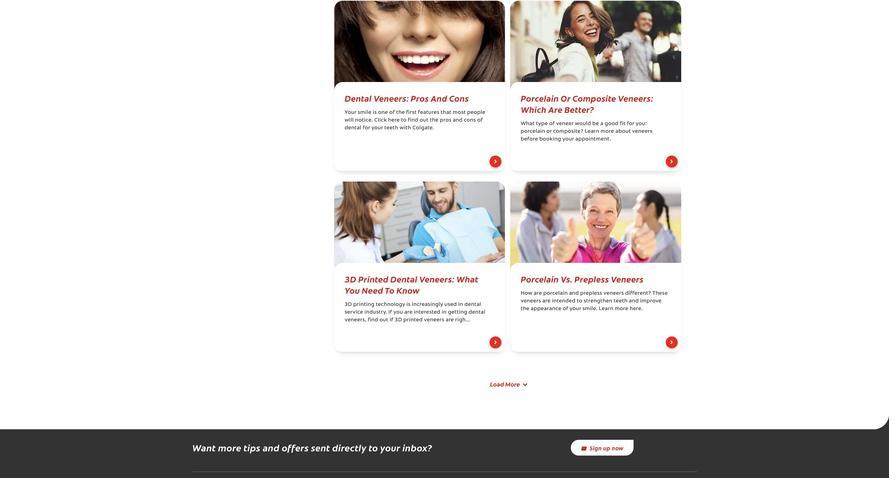 Task type: locate. For each thing, give the bounding box(es) containing it.
porcelain up intended
[[543, 291, 568, 296]]

intended
[[552, 299, 576, 304]]

1 horizontal spatial to
[[401, 118, 407, 123]]

0 vertical spatial find
[[408, 118, 419, 123]]

printed
[[358, 273, 389, 285]]

and up here.
[[629, 299, 639, 304]]

your down the 'composite?'
[[563, 137, 574, 142]]

veneers
[[632, 129, 653, 134], [604, 291, 624, 296], [521, 299, 541, 304], [424, 318, 444, 323]]

of inside what type of veneer would be a good fit for you: porcelain or composite? learn more about veneers before booking your appointment.
[[549, 121, 555, 127]]

for down notice.
[[363, 125, 370, 131]]

cons
[[464, 118, 476, 123]]

porcelain
[[521, 129, 545, 134], [543, 291, 568, 296]]

porcelain
[[521, 92, 559, 104], [521, 273, 559, 285]]

2 horizontal spatial veneers:
[[618, 92, 653, 104]]

0 horizontal spatial dental
[[345, 92, 372, 104]]

porcelain up before
[[521, 129, 545, 134]]

what left type
[[521, 121, 535, 127]]

1 horizontal spatial find
[[408, 118, 419, 123]]

dental up righ...
[[469, 310, 486, 315]]

porcelain for porcelain vs. prepless veneers
[[521, 273, 559, 285]]

your down click at the left of page
[[372, 125, 383, 131]]

more inside how are porcelain and prepless veneers different? these veneers are intended to strengthen teeth and improve the appearance of your smile. learn more here.
[[615, 306, 629, 312]]

veneers: inside 3d printed dental veneers: what you need to know
[[419, 273, 455, 285]]

3d right if
[[395, 318, 402, 323]]

1 vertical spatial 3d
[[345, 302, 352, 307]]

dental down the will
[[345, 125, 361, 131]]

find
[[408, 118, 419, 123], [368, 318, 378, 323]]

veneers down the you:
[[632, 129, 653, 134]]

of up or
[[549, 121, 555, 127]]

veneers
[[611, 273, 644, 285]]

appearance
[[531, 306, 562, 312]]

to up with
[[401, 118, 407, 123]]

for
[[627, 121, 635, 127], [363, 125, 370, 131]]

in down used
[[442, 310, 447, 315]]

of
[[389, 110, 395, 115], [477, 118, 483, 123], [549, 121, 555, 127], [563, 306, 568, 312]]

1 vertical spatial more
[[615, 306, 629, 312]]

dental up getting
[[465, 302, 481, 307]]

one
[[378, 110, 388, 115]]

footer
[[329, 0, 687, 401]]

porcelain vs. prepless veneers
[[521, 273, 644, 285]]

type
[[536, 121, 548, 127]]

righ...
[[455, 318, 470, 323]]

veneers inside "3d printing technology is increasingly used in dental service industry. if you are interested in getting dental veneers, find out if 3d printed veneers are righ..."
[[424, 318, 444, 323]]

veneers down how
[[521, 299, 541, 304]]

1 porcelain from the top
[[521, 92, 559, 104]]

2 porcelain from the top
[[521, 273, 559, 285]]

0 vertical spatial in
[[458, 302, 463, 307]]

0 horizontal spatial teeth
[[384, 125, 398, 131]]

smile.
[[583, 306, 598, 312]]

1 vertical spatial learn
[[599, 306, 614, 312]]

notice.
[[355, 118, 373, 123]]

0 vertical spatial teeth
[[384, 125, 398, 131]]

0 horizontal spatial in
[[442, 310, 447, 315]]

dental
[[345, 92, 372, 104], [391, 273, 418, 285]]

footer containing dental veneers: pros and cons
[[329, 0, 687, 401]]

what up used
[[457, 273, 479, 285]]

of down intended
[[563, 306, 568, 312]]

1 vertical spatial to
[[577, 299, 583, 304]]

0 vertical spatial is
[[373, 110, 377, 115]]

is inside "3d printing technology is increasingly used in dental service industry. if you are interested in getting dental veneers, find out if 3d printed veneers are righ..."
[[407, 302, 411, 307]]

1 vertical spatial porcelain
[[521, 273, 559, 285]]

more left here.
[[615, 306, 629, 312]]

is
[[373, 110, 377, 115], [407, 302, 411, 307]]

out up the colgate.
[[420, 118, 429, 123]]

veneers: for what
[[419, 273, 455, 285]]

or
[[561, 92, 571, 104]]

and inside your smile is one of the first features that most people will notice. click here to find out the pros and cons of dental for your teeth with colgate.
[[453, 118, 463, 123]]

find down first
[[408, 118, 419, 123]]

is down know
[[407, 302, 411, 307]]

the
[[396, 110, 405, 115], [430, 118, 439, 123], [521, 306, 530, 312]]

0 vertical spatial dental
[[345, 92, 372, 104]]

2 horizontal spatial to
[[577, 299, 583, 304]]

with
[[400, 125, 411, 131]]

3d left printed
[[345, 273, 356, 285]]

here
[[388, 118, 400, 123]]

0 horizontal spatial is
[[373, 110, 377, 115]]

composite
[[573, 92, 616, 104]]

are
[[549, 103, 563, 115]]

0 horizontal spatial out
[[380, 318, 388, 323]]

of inside how are porcelain and prepless veneers different? these veneers are intended to strengthen teeth and improve the appearance of your smile. learn more here.
[[563, 306, 568, 312]]

veneer
[[556, 121, 574, 127]]

a
[[601, 121, 604, 127]]

and
[[453, 118, 463, 123], [569, 291, 579, 296], [629, 299, 639, 304], [263, 441, 280, 454]]

find inside "3d printing technology is increasingly used in dental service industry. if you are interested in getting dental veneers, find out if 3d printed veneers are righ..."
[[368, 318, 378, 323]]

learn
[[585, 129, 599, 134], [599, 306, 614, 312]]

printing
[[353, 302, 375, 307]]

1 vertical spatial what
[[457, 273, 479, 285]]

porcelain left or on the right top of the page
[[521, 92, 559, 104]]

is left one
[[373, 110, 377, 115]]

load
[[490, 380, 504, 388]]

3d up service
[[345, 302, 352, 307]]

0 horizontal spatial what
[[457, 273, 479, 285]]

1 vertical spatial find
[[368, 318, 378, 323]]

0 vertical spatial dental
[[345, 125, 361, 131]]

2 vertical spatial more
[[218, 441, 241, 454]]

veneers: up increasingly
[[419, 273, 455, 285]]

0 vertical spatial out
[[420, 118, 429, 123]]

out left if
[[380, 318, 388, 323]]

fit
[[620, 121, 626, 127]]

more
[[601, 129, 614, 134], [615, 306, 629, 312], [218, 441, 241, 454]]

0 horizontal spatial the
[[396, 110, 405, 115]]

veneers: inside porcelain or composite veneers: which are better?
[[618, 92, 653, 104]]

learn down strengthen
[[599, 306, 614, 312]]

dental inside 3d printed dental veneers: what you need to know
[[391, 273, 418, 285]]

are up appearance
[[543, 299, 551, 304]]

are
[[534, 291, 542, 296], [543, 299, 551, 304], [404, 310, 413, 315], [446, 318, 454, 323]]

0 vertical spatial to
[[401, 118, 407, 123]]

0 vertical spatial 3d
[[345, 273, 356, 285]]

veneers:
[[374, 92, 409, 104], [618, 92, 653, 104], [419, 273, 455, 285]]

and right tips
[[263, 441, 280, 454]]

1 horizontal spatial the
[[430, 118, 439, 123]]

find down industry.
[[368, 318, 378, 323]]

veneers inside what type of veneer would be a good fit for you: porcelain or composite? learn more about veneers before booking your appointment.
[[632, 129, 653, 134]]

how
[[521, 291, 533, 296]]

2 horizontal spatial the
[[521, 306, 530, 312]]

offers
[[282, 441, 309, 454]]

1 horizontal spatial what
[[521, 121, 535, 127]]

load more button
[[481, 377, 534, 392]]

veneers down interested
[[424, 318, 444, 323]]

of down the people on the right of page
[[477, 118, 483, 123]]

to down 'prepless'
[[577, 299, 583, 304]]

3d inside 3d printed dental veneers: what you need to know
[[345, 273, 356, 285]]

1 horizontal spatial teeth
[[614, 299, 628, 304]]

veneers up strengthen
[[604, 291, 624, 296]]

porcelain up how
[[521, 273, 559, 285]]

learn up appointment.
[[585, 129, 599, 134]]

2 horizontal spatial more
[[615, 306, 629, 312]]

2 vertical spatial the
[[521, 306, 530, 312]]

1 horizontal spatial dental
[[391, 273, 418, 285]]

most
[[453, 110, 466, 115]]

sign
[[590, 444, 602, 452]]

the down features at the top left of page
[[430, 118, 439, 123]]

1 vertical spatial out
[[380, 318, 388, 323]]

1 horizontal spatial for
[[627, 121, 635, 127]]

for right 'fit'
[[627, 121, 635, 127]]

0 horizontal spatial find
[[368, 318, 378, 323]]

more left tips
[[218, 441, 241, 454]]

1 vertical spatial porcelain
[[543, 291, 568, 296]]

0 vertical spatial learn
[[585, 129, 599, 134]]

dental
[[345, 125, 361, 131], [465, 302, 481, 307], [469, 310, 486, 315]]

veneers: for which
[[618, 92, 653, 104]]

and down most
[[453, 118, 463, 123]]

1 horizontal spatial is
[[407, 302, 411, 307]]

for inside your smile is one of the first features that most people will notice. click here to find out the pros and cons of dental for your teeth with colgate.
[[363, 125, 370, 131]]

your
[[372, 125, 383, 131], [563, 137, 574, 142], [570, 306, 581, 312], [380, 441, 400, 454]]

your
[[345, 110, 356, 115]]

about
[[616, 129, 631, 134]]

1 horizontal spatial more
[[601, 129, 614, 134]]

for inside what type of veneer would be a good fit for you: porcelain or composite? learn more about veneers before booking your appointment.
[[627, 121, 635, 127]]

0 vertical spatial more
[[601, 129, 614, 134]]

0 vertical spatial porcelain
[[521, 92, 559, 104]]

teeth
[[384, 125, 398, 131], [614, 299, 628, 304]]

3d
[[345, 273, 356, 285], [345, 302, 352, 307], [395, 318, 402, 323]]

teeth down different?
[[614, 299, 628, 304]]

teeth down the here
[[384, 125, 398, 131]]

to inside how are porcelain and prepless veneers different? these veneers are intended to strengthen teeth and improve the appearance of your smile. learn more here.
[[577, 299, 583, 304]]

more down good
[[601, 129, 614, 134]]

1 horizontal spatial veneers:
[[419, 273, 455, 285]]

1 vertical spatial dental
[[391, 273, 418, 285]]

booking
[[540, 137, 561, 142]]

1 vertical spatial in
[[442, 310, 447, 315]]

want more tips and offers sent directly to your inbox?
[[192, 441, 432, 454]]

3d for 3d printed dental veneers: what you need to know
[[345, 273, 356, 285]]

your inside how are porcelain and prepless veneers different? these veneers are intended to strengthen teeth and improve the appearance of your smile. learn more here.
[[570, 306, 581, 312]]

in up getting
[[458, 302, 463, 307]]

veneers: up the you:
[[618, 92, 653, 104]]

in
[[458, 302, 463, 307], [442, 310, 447, 315]]

3d for 3d printing technology is increasingly used in dental service industry. if you are interested in getting dental veneers, find out if 3d printed veneers are righ...
[[345, 302, 352, 307]]

1 vertical spatial teeth
[[614, 299, 628, 304]]

or
[[547, 129, 552, 134]]

dental up smile
[[345, 92, 372, 104]]

1 vertical spatial is
[[407, 302, 411, 307]]

2 vertical spatial dental
[[469, 310, 486, 315]]

1 horizontal spatial out
[[420, 118, 429, 123]]

0 horizontal spatial to
[[369, 441, 378, 454]]

your left inbox?
[[380, 441, 400, 454]]

0 vertical spatial what
[[521, 121, 535, 127]]

0 horizontal spatial more
[[218, 441, 241, 454]]

what
[[521, 121, 535, 127], [457, 273, 479, 285]]

out
[[420, 118, 429, 123], [380, 318, 388, 323]]

will
[[345, 118, 354, 123]]

your down intended
[[570, 306, 581, 312]]

teeth inside how are porcelain and prepless veneers different? these veneers are intended to strengthen teeth and improve the appearance of your smile. learn more here.
[[614, 299, 628, 304]]

to right directly
[[369, 441, 378, 454]]

0 vertical spatial porcelain
[[521, 129, 545, 134]]

porcelain or composite veneers: which are better?
[[521, 92, 653, 115]]

are down getting
[[446, 318, 454, 323]]

the down how
[[521, 306, 530, 312]]

here.
[[630, 306, 643, 312]]

the up the here
[[396, 110, 405, 115]]

smile
[[358, 110, 372, 115]]

which
[[521, 103, 547, 115]]

veneers: up one
[[374, 92, 409, 104]]

porcelain inside porcelain or composite veneers: which are better?
[[521, 92, 559, 104]]

2 vertical spatial to
[[369, 441, 378, 454]]

0 horizontal spatial for
[[363, 125, 370, 131]]

to
[[401, 118, 407, 123], [577, 299, 583, 304], [369, 441, 378, 454]]

3d printed dental veneers: what you need to know
[[345, 273, 479, 296]]

dental up technology
[[391, 273, 418, 285]]



Task type: vqa. For each thing, say whether or not it's contained in the screenshot.
top 3D
yes



Task type: describe. For each thing, give the bounding box(es) containing it.
now
[[612, 444, 624, 452]]

find inside your smile is one of the first features that most people will notice. click here to find out the pros and cons of dental for your teeth with colgate.
[[408, 118, 419, 123]]

before
[[521, 137, 538, 142]]

porcelain inside what type of veneer would be a good fit for you: porcelain or composite? learn more about veneers before booking your appointment.
[[521, 129, 545, 134]]

more
[[506, 380, 520, 388]]

is inside your smile is one of the first features that most people will notice. click here to find out the pros and cons of dental for your teeth with colgate.
[[373, 110, 377, 115]]

more inside what type of veneer would be a good fit for you: porcelain or composite? learn more about veneers before booking your appointment.
[[601, 129, 614, 134]]

technology
[[376, 302, 405, 307]]

what inside what type of veneer would be a good fit for you: porcelain or composite? learn more about veneers before booking your appointment.
[[521, 121, 535, 127]]

your inside what type of veneer would be a good fit for you: porcelain or composite? learn more about veneers before booking your appointment.
[[563, 137, 574, 142]]

pros
[[411, 92, 429, 104]]

teeth inside your smile is one of the first features that most people will notice. click here to find out the pros and cons of dental for your teeth with colgate.
[[384, 125, 398, 131]]

cons
[[449, 92, 469, 104]]

sent
[[311, 441, 330, 454]]

increasingly
[[412, 302, 443, 307]]

prepless
[[575, 273, 609, 285]]

strengthen
[[584, 299, 613, 304]]

0 horizontal spatial veneers:
[[374, 92, 409, 104]]

better?
[[565, 103, 594, 115]]

veneers,
[[345, 318, 367, 323]]

pros
[[440, 118, 452, 123]]

porcelain inside how are porcelain and prepless veneers different? these veneers are intended to strengthen teeth and improve the appearance of your smile. learn more here.
[[543, 291, 568, 296]]

industry.
[[365, 310, 387, 315]]

to inside your smile is one of the first features that most people will notice. click here to find out the pros and cons of dental for your teeth with colgate.
[[401, 118, 407, 123]]

what inside 3d printed dental veneers: what you need to know
[[457, 273, 479, 285]]

dental veneers: pros and cons
[[345, 92, 469, 104]]

inbox?
[[403, 441, 432, 454]]

you
[[394, 310, 403, 315]]

up
[[603, 444, 611, 452]]

if
[[390, 318, 393, 323]]

what type of veneer would be a good fit for you: porcelain or composite? learn more about veneers before booking your appointment.
[[521, 121, 653, 142]]

0 vertical spatial the
[[396, 110, 405, 115]]

learn inside how are porcelain and prepless veneers different? these veneers are intended to strengthen teeth and improve the appearance of your smile. learn more here.
[[599, 306, 614, 312]]

1 horizontal spatial in
[[458, 302, 463, 307]]

if
[[388, 310, 392, 315]]

out inside your smile is one of the first features that most people will notice. click here to find out the pros and cons of dental for your teeth with colgate.
[[420, 118, 429, 123]]

directly
[[332, 441, 367, 454]]

getting
[[448, 310, 467, 315]]

people
[[467, 110, 486, 115]]

different?
[[625, 291, 651, 296]]

sign up now
[[590, 444, 624, 452]]

your inside your smile is one of the first features that most people will notice. click here to find out the pros and cons of dental for your teeth with colgate.
[[372, 125, 383, 131]]

are up printed
[[404, 310, 413, 315]]

know
[[397, 284, 420, 296]]

1 vertical spatial the
[[430, 118, 439, 123]]

sign up now link
[[571, 440, 634, 456]]

prepless
[[580, 291, 602, 296]]

features
[[418, 110, 440, 115]]

you
[[345, 284, 360, 296]]

the inside how are porcelain and prepless veneers different? these veneers are intended to strengthen teeth and improve the appearance of your smile. learn more here.
[[521, 306, 530, 312]]

that
[[441, 110, 452, 115]]

vs.
[[561, 273, 573, 285]]

be
[[593, 121, 599, 127]]

your smile is one of the first features that most people will notice. click here to find out the pros and cons of dental for your teeth with colgate.
[[345, 110, 486, 131]]

3d printing technology is increasingly used in dental service industry. if you are interested in getting dental veneers, find out if 3d printed veneers are righ...
[[345, 302, 486, 323]]

appointment.
[[576, 137, 611, 142]]

used
[[445, 302, 457, 307]]

1 vertical spatial dental
[[465, 302, 481, 307]]

interested
[[414, 310, 441, 315]]

are right how
[[534, 291, 542, 296]]

load more
[[490, 380, 520, 388]]

dental inside your smile is one of the first features that most people will notice. click here to find out the pros and cons of dental for your teeth with colgate.
[[345, 125, 361, 131]]

composite?
[[553, 129, 584, 134]]

rounded corner image
[[874, 414, 889, 430]]

you:
[[636, 121, 647, 127]]

improve
[[640, 299, 662, 304]]

service
[[345, 310, 363, 315]]

good
[[605, 121, 619, 127]]

to
[[385, 284, 395, 296]]

need
[[362, 284, 383, 296]]

click
[[374, 118, 387, 123]]

and
[[431, 92, 447, 104]]

these
[[653, 291, 668, 296]]

colgate.
[[413, 125, 434, 131]]

and up intended
[[569, 291, 579, 296]]

learn inside what type of veneer would be a good fit for you: porcelain or composite? learn more about veneers before booking your appointment.
[[585, 129, 599, 134]]

want
[[192, 441, 216, 454]]

2 vertical spatial 3d
[[395, 318, 402, 323]]

first
[[406, 110, 417, 115]]

tips
[[244, 441, 261, 454]]

how are porcelain and prepless veneers different? these veneers are intended to strengthen teeth and improve the appearance of your smile. learn more here.
[[521, 291, 668, 312]]

printed
[[403, 318, 423, 323]]

of up the here
[[389, 110, 395, 115]]

porcelain for porcelain or composite veneers: which are better?
[[521, 92, 559, 104]]

out inside "3d printing technology is increasingly used in dental service industry. if you are interested in getting dental veneers, find out if 3d printed veneers are righ..."
[[380, 318, 388, 323]]

would
[[575, 121, 591, 127]]



